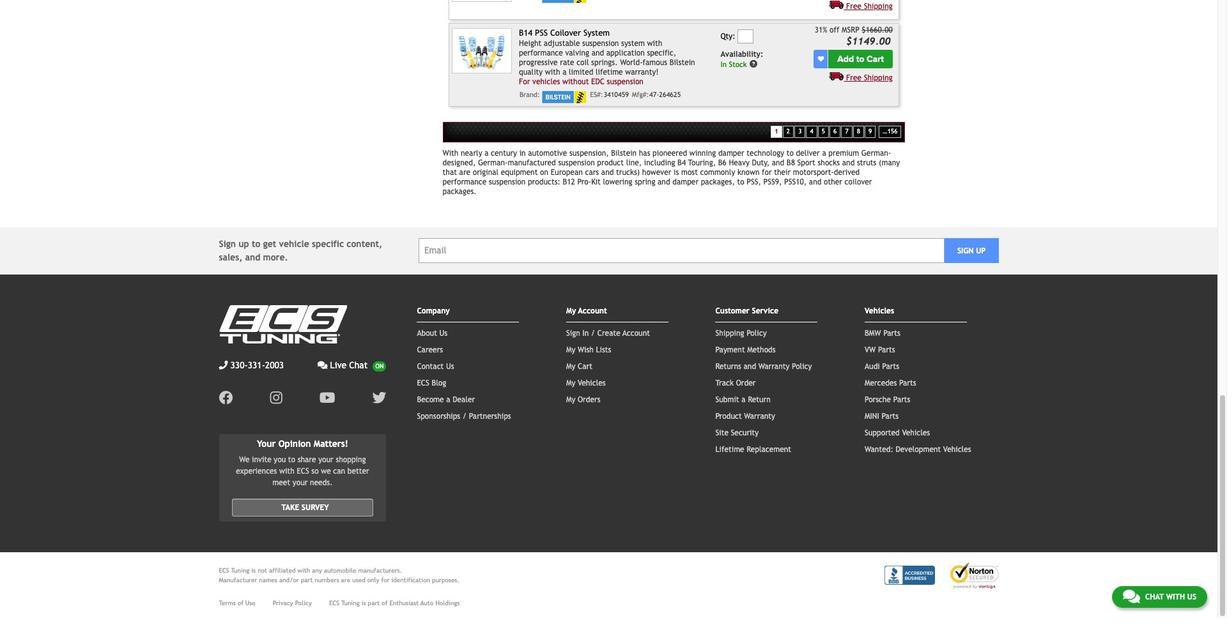 Task type: describe. For each thing, give the bounding box(es) containing it.
and up derived
[[842, 158, 855, 167]]

purposes.
[[432, 577, 460, 585]]

us for about us
[[439, 329, 448, 338]]

my for my vehicles
[[566, 379, 576, 388]]

sign for sign in / create account
[[566, 329, 580, 338]]

3 link
[[795, 126, 806, 138]]

parts for porsche parts
[[893, 395, 911, 404]]

instagram logo image
[[270, 391, 282, 405]]

qty:
[[721, 32, 735, 41]]

my vehicles
[[566, 379, 606, 388]]

pro-
[[578, 177, 591, 186]]

parts for bmw parts
[[883, 329, 901, 338]]

a left dealer
[[446, 395, 450, 404]]

b12
[[563, 177, 575, 186]]

to inside 'we invite you to share your shopping experiences with ecs so we can better meet your needs.'
[[288, 456, 295, 465]]

1 vertical spatial shipping
[[864, 73, 893, 82]]

my cart link
[[566, 362, 592, 371]]

become a dealer link
[[417, 395, 475, 404]]

ecs blog link
[[417, 379, 446, 388]]

with up vehicles
[[545, 68, 560, 77]]

privacy policy link
[[273, 599, 312, 609]]

and up order
[[744, 362, 756, 371]]

porsche
[[865, 395, 891, 404]]

us for contact us
[[446, 362, 454, 371]]

parts for mini parts
[[882, 412, 899, 421]]

my for my cart
[[566, 362, 576, 371]]

performance inside with nearly a century in automotive suspension, bilstein has pioneered winning damper technology to deliver a premium german- designed, german-manufactured suspension product line, including b4 touring, b6 heavy duty, and b8 sport shocks and struts (many that are original equipment on european cars and trucks) however is most commonly known for their motorsport-derived performance suspension products: b12 pro-kit lowering spring and damper packages, to pss, pss9, pss10, and other coilover packages.
[[443, 177, 487, 186]]

other
[[824, 177, 842, 186]]

coilover
[[550, 28, 581, 38]]

shipping policy link
[[716, 329, 767, 338]]

to inside button
[[856, 54, 865, 65]]

designed,
[[443, 158, 476, 167]]

lifetime replacement link
[[716, 445, 791, 454]]

mercedes
[[865, 379, 897, 388]]

4 link
[[806, 126, 817, 138]]

auto
[[421, 600, 434, 608]]

b14 pss coilover system link
[[519, 28, 610, 38]]

wish
[[578, 346, 594, 355]]

numbers
[[315, 577, 339, 585]]

with inside 'we invite you to share your shopping experiences with ecs so we can better meet your needs.'
[[279, 468, 295, 476]]

1 horizontal spatial /
[[591, 329, 595, 338]]

struts
[[857, 158, 877, 167]]

ecs inside 'we invite you to share your shopping experiences with ecs so we can better meet your needs.'
[[297, 468, 309, 476]]

sport
[[797, 158, 816, 167]]

2 link
[[783, 126, 794, 138]]

2 vertical spatial shipping
[[716, 329, 744, 338]]

product
[[597, 158, 624, 167]]

1 free shipping from the top
[[846, 2, 893, 11]]

heavy
[[729, 158, 750, 167]]

bilstein inside b14 pss coilover system height adjustable suspension system with performance valving and application specific, progressive rate coil springs. world-famous bilstein quality with a limited lifetime warranty! for vehicles without edc suspension
[[670, 58, 695, 67]]

audi
[[865, 362, 880, 371]]

2 free shipping from the top
[[846, 73, 893, 82]]

with nearly a century in automotive suspension, bilstein has pioneered winning damper technology to deliver a premium german- designed, german-manufactured suspension product line, including b4 touring, b6 heavy duty, and b8 sport shocks and struts (many that are original equipment on european cars and trucks) however is most commonly known for their motorsport-derived performance suspension products: b12 pro-kit lowering spring and damper packages, to pss, pss9, pss10, and other coilover packages.
[[443, 149, 900, 196]]

can
[[333, 468, 345, 476]]

(many
[[879, 158, 900, 167]]

mfg#:
[[632, 91, 649, 98]]

pss
[[535, 28, 548, 38]]

without
[[562, 77, 589, 86]]

only
[[367, 577, 379, 585]]

1 free from the top
[[846, 2, 862, 11]]

known
[[738, 168, 760, 177]]

pss9,
[[763, 177, 782, 186]]

…156 link
[[879, 126, 902, 138]]

0 vertical spatial warranty
[[759, 362, 790, 371]]

mercedes parts link
[[865, 379, 916, 388]]

vehicles right development
[[943, 445, 971, 454]]

contact us link
[[417, 362, 454, 371]]

in for sign
[[583, 329, 589, 338]]

your opinion matters!
[[257, 439, 348, 449]]

1 free shipping image from the top
[[829, 0, 844, 9]]

availability: in stock
[[721, 50, 763, 69]]

nearly
[[461, 149, 482, 158]]

0 horizontal spatial /
[[463, 412, 467, 421]]

parts for audi parts
[[882, 362, 899, 371]]

privacy
[[273, 600, 293, 608]]

ecs tuning is part of enthusiast auto holdings
[[329, 600, 460, 608]]

packages,
[[701, 177, 735, 186]]

progressive
[[519, 58, 558, 67]]

vw
[[865, 346, 876, 355]]

1 vertical spatial german-
[[478, 158, 508, 167]]

submit
[[716, 395, 739, 404]]

return
[[748, 395, 771, 404]]

live chat link
[[318, 359, 386, 372]]

part inside ecs tuning is not affiliated with any automobile manufacturers. manufacturer names and/or part numbers are used only for identification purposes.
[[301, 577, 313, 585]]

tuning for not
[[231, 568, 249, 575]]

is inside with nearly a century in automotive suspension, bilstein has pioneered winning damper technology to deliver a premium german- designed, german-manufactured suspension product line, including b4 touring, b6 heavy duty, and b8 sport shocks and struts (many that are original equipment on european cars and trucks) however is most commonly known for their motorsport-derived performance suspension products: b12 pro-kit lowering spring and damper packages, to pss, pss9, pss10, and other coilover packages.
[[674, 168, 679, 177]]

parts for vw parts
[[878, 346, 895, 355]]

stock
[[729, 60, 747, 69]]

us inside 'link'
[[1187, 593, 1197, 602]]

however
[[642, 168, 671, 177]]

b8
[[787, 158, 795, 167]]

Email email field
[[419, 239, 945, 263]]

1 of from the left
[[238, 600, 243, 608]]

my for my wish lists
[[566, 346, 576, 355]]

comments image
[[318, 361, 328, 370]]

take survey link
[[232, 499, 374, 517]]

b4
[[678, 158, 686, 167]]

suspension up 3410459
[[607, 77, 644, 86]]

cart inside button
[[867, 54, 884, 65]]

are inside ecs tuning is not affiliated with any automobile manufacturers. manufacturer names and/or part numbers are used only for identification purposes.
[[341, 577, 350, 585]]

wanted: development vehicles link
[[865, 445, 971, 454]]

up for sign up
[[976, 247, 986, 255]]

comments image
[[1123, 589, 1140, 605]]

and/or
[[279, 577, 299, 585]]

and inside b14 pss coilover system height adjustable suspension system with performance valving and application specific, progressive rate coil springs. world-famous bilstein quality with a limited lifetime warranty! for vehicles without edc suspension
[[592, 48, 604, 57]]

suspension down system
[[582, 39, 619, 48]]

lifetime replacement
[[716, 445, 791, 454]]

product warranty link
[[716, 412, 775, 421]]

1 vertical spatial account
[[623, 329, 650, 338]]

330-331-2003
[[230, 360, 284, 371]]

use
[[245, 600, 256, 608]]

any
[[312, 568, 322, 575]]

for
[[519, 77, 530, 86]]

packages.
[[443, 187, 477, 196]]

pss,
[[747, 177, 761, 186]]

sign for sign up
[[957, 247, 974, 255]]

sign in / create account
[[566, 329, 650, 338]]

my for my orders
[[566, 395, 576, 404]]

not
[[258, 568, 267, 575]]

up for sign up to get vehicle specific content, sales, and more.
[[239, 239, 249, 249]]

manufacturers.
[[358, 568, 402, 575]]

identification
[[391, 577, 430, 585]]

including
[[644, 158, 675, 167]]

and down motorsport-
[[809, 177, 822, 186]]

0 vertical spatial shipping
[[864, 2, 893, 11]]

bmw
[[865, 329, 881, 338]]

330-
[[230, 360, 248, 371]]

1 horizontal spatial german-
[[861, 149, 891, 158]]

1 vertical spatial cart
[[578, 362, 592, 371]]

for inside with nearly a century in automotive suspension, bilstein has pioneered winning damper technology to deliver a premium german- designed, german-manufactured suspension product line, including b4 touring, b6 heavy duty, and b8 sport shocks and struts (many that are original equipment on european cars and trucks) however is most commonly known for their motorsport-derived performance suspension products: b12 pro-kit lowering spring and damper packages, to pss, pss9, pss10, and other coilover packages.
[[762, 168, 772, 177]]

b6
[[718, 158, 727, 167]]

porsche parts
[[865, 395, 911, 404]]

site security link
[[716, 429, 759, 438]]

to inside sign up to get vehicle specific content, sales, and more.
[[252, 239, 260, 249]]

names
[[259, 577, 277, 585]]

is for ecs tuning is not affiliated with any automobile manufacturers. manufacturer names and/or part numbers are used only for identification purposes.
[[251, 568, 256, 575]]

bilstein inside with nearly a century in automotive suspension, bilstein has pioneered winning damper technology to deliver a premium german- designed, german-manufactured suspension product line, including b4 touring, b6 heavy duty, and b8 sport shocks and struts (many that are original equipment on european cars and trucks) however is most commonly known for their motorsport-derived performance suspension products: b12 pro-kit lowering spring and damper packages, to pss, pss9, pss10, and other coilover packages.
[[611, 149, 637, 158]]

terms of use link
[[219, 599, 256, 609]]

0 horizontal spatial damper
[[673, 177, 699, 186]]

1 vertical spatial part
[[368, 600, 380, 608]]

lists
[[596, 346, 611, 355]]



Task type: vqa. For each thing, say whether or not it's contained in the screenshot.
the right damper
yes



Task type: locate. For each thing, give the bounding box(es) containing it.
sign inside button
[[957, 247, 974, 255]]

twitter logo image
[[372, 391, 386, 405]]

vehicles
[[532, 77, 560, 86]]

track order link
[[716, 379, 756, 388]]

you
[[274, 456, 286, 465]]

0 vertical spatial us
[[439, 329, 448, 338]]

0 horizontal spatial are
[[341, 577, 350, 585]]

and down however
[[658, 177, 670, 186]]

with inside 'link'
[[1166, 593, 1185, 602]]

to down known
[[737, 177, 744, 186]]

in up wish on the bottom of the page
[[583, 329, 589, 338]]

1 horizontal spatial damper
[[718, 149, 744, 158]]

es#1844169 - 48-147231 - pss-10 coilover system  - created by bilstein engineers to achieve a personalized ride - bilstein - audi image
[[452, 0, 512, 2]]

bilstein
[[670, 58, 695, 67], [611, 149, 637, 158]]

to right add
[[856, 54, 865, 65]]

in
[[519, 149, 526, 158]]

1 vertical spatial for
[[381, 577, 390, 585]]

ecs up manufacturer at the bottom
[[219, 568, 229, 575]]

tuning inside ecs tuning is not affiliated with any automobile manufacturers. manufacturer names and/or part numbers are used only for identification purposes.
[[231, 568, 249, 575]]

1 vertical spatial tuning
[[341, 600, 360, 608]]

my down my cart
[[566, 379, 576, 388]]

ecs left blog
[[417, 379, 429, 388]]

and inside sign up to get vehicle specific content, sales, and more.
[[245, 252, 260, 263]]

trucks)
[[616, 168, 640, 177]]

tuning up manufacturer at the bottom
[[231, 568, 249, 575]]

policy inside privacy policy link
[[295, 600, 312, 608]]

damper down most on the top
[[673, 177, 699, 186]]

vehicles up 'bmw parts' link
[[865, 307, 894, 316]]

ecs for ecs tuning is not affiliated with any automobile manufacturers. manufacturer names and/or part numbers are used only for identification purposes.
[[219, 568, 229, 575]]

0 vertical spatial in
[[721, 60, 727, 69]]

3 my from the top
[[566, 362, 576, 371]]

1 bilstein - corporate logo image from the top
[[542, 0, 587, 3]]

chat right live
[[349, 360, 368, 371]]

1 my from the top
[[566, 307, 576, 316]]

line,
[[626, 158, 642, 167]]

1 vertical spatial is
[[251, 568, 256, 575]]

1 horizontal spatial part
[[368, 600, 380, 608]]

question sign image
[[749, 59, 758, 68]]

with inside ecs tuning is not affiliated with any automobile manufacturers. manufacturer names and/or part numbers are used only for identification purposes.
[[298, 568, 310, 575]]

1 horizontal spatial chat
[[1145, 593, 1164, 602]]

policy for privacy policy
[[295, 600, 312, 608]]

0 vertical spatial is
[[674, 168, 679, 177]]

your up we
[[318, 456, 334, 465]]

parts
[[883, 329, 901, 338], [878, 346, 895, 355], [882, 362, 899, 371], [899, 379, 916, 388], [893, 395, 911, 404], [882, 412, 899, 421]]

ecs down numbers
[[329, 600, 339, 608]]

with up specific,
[[647, 39, 662, 48]]

customer
[[716, 307, 750, 316]]

of
[[238, 600, 243, 608], [382, 600, 388, 608]]

0 horizontal spatial cart
[[578, 362, 592, 371]]

vehicles up wanted: development vehicles link
[[902, 429, 930, 438]]

enthusiast
[[390, 600, 419, 608]]

world-
[[620, 58, 643, 67]]

chat inside 'link'
[[1145, 593, 1164, 602]]

my wish lists
[[566, 346, 611, 355]]

are down automobile
[[341, 577, 350, 585]]

sign for sign up to get vehicle specific content, sales, and more.
[[219, 239, 236, 249]]

1 vertical spatial chat
[[1145, 593, 1164, 602]]

331-
[[248, 360, 265, 371]]

5 my from the top
[[566, 395, 576, 404]]

a right nearly
[[485, 149, 489, 158]]

product warranty
[[716, 412, 775, 421]]

0 horizontal spatial your
[[293, 479, 308, 488]]

0 vertical spatial bilstein - corporate logo image
[[542, 0, 587, 3]]

technology
[[747, 149, 784, 158]]

7 link
[[841, 126, 852, 138]]

chat right comments icon
[[1145, 593, 1164, 602]]

free shipping down add to cart button
[[846, 73, 893, 82]]

1 horizontal spatial up
[[976, 247, 986, 255]]

a left return
[[742, 395, 746, 404]]

0 horizontal spatial german-
[[478, 158, 508, 167]]

0 horizontal spatial for
[[381, 577, 390, 585]]

application
[[606, 48, 645, 57]]

up inside button
[[976, 247, 986, 255]]

your
[[318, 456, 334, 465], [293, 479, 308, 488]]

2 free shipping image from the top
[[829, 72, 844, 81]]

shipping
[[864, 2, 893, 11], [864, 73, 893, 82], [716, 329, 744, 338]]

system
[[584, 28, 610, 38]]

us right comments icon
[[1187, 593, 1197, 602]]

warranty down methods
[[759, 362, 790, 371]]

of left use
[[238, 600, 243, 608]]

1 link
[[771, 126, 782, 138]]

mini parts link
[[865, 412, 899, 421]]

security
[[731, 429, 759, 438]]

1 horizontal spatial are
[[459, 168, 471, 177]]

opinion
[[278, 439, 311, 449]]

and up springs.
[[592, 48, 604, 57]]

2 horizontal spatial policy
[[792, 362, 812, 371]]

is for ecs tuning is part of enthusiast auto holdings
[[362, 600, 366, 608]]

a up shocks
[[822, 149, 826, 158]]

0 vertical spatial are
[[459, 168, 471, 177]]

mini
[[865, 412, 879, 421]]

about
[[417, 329, 437, 338]]

partnerships
[[469, 412, 511, 421]]

es#3410459 - 47-264625 - b14 pss coilover system - height adjustable suspension system with performance valving and application specific, progressive rate coil springs. world-famous bilstein quality with a limited lifetime warranty! - bilstein - bmw image
[[452, 28, 512, 74]]

sign inside sign up to get vehicle specific content, sales, and more.
[[219, 239, 236, 249]]

matters!
[[314, 439, 348, 449]]

1 vertical spatial us
[[446, 362, 454, 371]]

2 bilstein - corporate logo image from the top
[[542, 91, 587, 103]]

31% off msrp $1660.00 $1149.00
[[815, 26, 893, 47]]

german- up original
[[478, 158, 508, 167]]

5 link
[[818, 126, 829, 138]]

cart down wish on the bottom of the page
[[578, 362, 592, 371]]

ecs for ecs tuning is part of enthusiast auto holdings
[[329, 600, 339, 608]]

2 vertical spatial policy
[[295, 600, 312, 608]]

with up meet
[[279, 468, 295, 476]]

1 horizontal spatial cart
[[867, 54, 884, 65]]

0 vertical spatial your
[[318, 456, 334, 465]]

0 horizontal spatial up
[[239, 239, 249, 249]]

for inside ecs tuning is not affiliated with any automobile manufacturers. manufacturer names and/or part numbers are used only for identification purposes.
[[381, 577, 390, 585]]

brand:
[[520, 91, 540, 98]]

/ down dealer
[[463, 412, 467, 421]]

1 vertical spatial in
[[583, 329, 589, 338]]

0 vertical spatial damper
[[718, 149, 744, 158]]

2 vertical spatial is
[[362, 600, 366, 608]]

for up pss9,
[[762, 168, 772, 177]]

0 horizontal spatial of
[[238, 600, 243, 608]]

0 vertical spatial cart
[[867, 54, 884, 65]]

duty,
[[752, 158, 770, 167]]

century
[[491, 149, 517, 158]]

my
[[566, 307, 576, 316], [566, 346, 576, 355], [566, 362, 576, 371], [566, 379, 576, 388], [566, 395, 576, 404]]

bilstein - corporate logo image up b14 pss coilover system link
[[542, 0, 587, 3]]

sales,
[[219, 252, 242, 263]]

is down b4
[[674, 168, 679, 177]]

become a dealer
[[417, 395, 475, 404]]

my for my account
[[566, 307, 576, 316]]

0 vertical spatial german-
[[861, 149, 891, 158]]

1 vertical spatial warranty
[[744, 412, 775, 421]]

1 horizontal spatial in
[[721, 60, 727, 69]]

parts right the vw
[[878, 346, 895, 355]]

a down rate on the top left of page
[[563, 68, 567, 77]]

performance inside b14 pss coilover system height adjustable suspension system with performance valving and application specific, progressive rate coil springs. world-famous bilstein quality with a limited lifetime warranty! for vehicles without edc suspension
[[519, 48, 563, 57]]

shipping down add to cart button
[[864, 73, 893, 82]]

2 free from the top
[[846, 73, 862, 82]]

2 horizontal spatial is
[[674, 168, 679, 177]]

site
[[716, 429, 729, 438]]

1 horizontal spatial sign
[[566, 329, 580, 338]]

parts up mercedes parts link
[[882, 362, 899, 371]]

1 vertical spatial free
[[846, 73, 862, 82]]

account up sign in / create account
[[578, 307, 607, 316]]

performance up packages.
[[443, 177, 487, 186]]

damper up heavy
[[718, 149, 744, 158]]

parts up porsche parts
[[899, 379, 916, 388]]

tuning for part
[[341, 600, 360, 608]]

and up their
[[772, 158, 784, 167]]

system
[[621, 39, 645, 48]]

take survey
[[281, 504, 329, 513]]

get
[[263, 239, 276, 249]]

0 vertical spatial part
[[301, 577, 313, 585]]

spring
[[635, 177, 655, 186]]

site security
[[716, 429, 759, 438]]

ecs left so on the bottom left of the page
[[297, 468, 309, 476]]

customer service
[[716, 307, 779, 316]]

1 vertical spatial are
[[341, 577, 350, 585]]

careers link
[[417, 346, 443, 355]]

free shipping image down add
[[829, 72, 844, 81]]

0 horizontal spatial part
[[301, 577, 313, 585]]

to up b8
[[787, 149, 794, 158]]

specific
[[312, 239, 344, 249]]

bilstein down specific,
[[670, 58, 695, 67]]

1 horizontal spatial bilstein
[[670, 58, 695, 67]]

german- up struts
[[861, 149, 891, 158]]

my account
[[566, 307, 607, 316]]

ecs tuning image
[[219, 305, 347, 344]]

0 vertical spatial for
[[762, 168, 772, 177]]

my left wish on the bottom of the page
[[566, 346, 576, 355]]

1 horizontal spatial your
[[318, 456, 334, 465]]

to right you
[[288, 456, 295, 465]]

vehicles up orders
[[578, 379, 606, 388]]

5
[[822, 128, 825, 135]]

6 link
[[830, 126, 841, 138]]

specific,
[[647, 48, 676, 57]]

parts right bmw
[[883, 329, 901, 338]]

1 horizontal spatial account
[[623, 329, 650, 338]]

0 vertical spatial /
[[591, 329, 595, 338]]

0 vertical spatial free shipping
[[846, 2, 893, 11]]

1 horizontal spatial tuning
[[341, 600, 360, 608]]

bilstein - corporate logo image
[[542, 0, 587, 3], [542, 91, 587, 103]]

with right comments icon
[[1166, 593, 1185, 602]]

warranty down return
[[744, 412, 775, 421]]

submit a return link
[[716, 395, 771, 404]]

a inside b14 pss coilover system height adjustable suspension system with performance valving and application specific, progressive rate coil springs. world-famous bilstein quality with a limited lifetime warranty! for vehicles without edc suspension
[[563, 68, 567, 77]]

1 vertical spatial free shipping image
[[829, 72, 844, 81]]

bmw parts link
[[865, 329, 901, 338]]

facebook logo image
[[219, 391, 233, 405]]

0 vertical spatial tuning
[[231, 568, 249, 575]]

0 horizontal spatial chat
[[349, 360, 368, 371]]

part down the any
[[301, 577, 313, 585]]

1 vertical spatial policy
[[792, 362, 812, 371]]

up inside sign up to get vehicle specific content, sales, and more.
[[239, 239, 249, 249]]

parts down porsche parts "link"
[[882, 412, 899, 421]]

parts for mercedes parts
[[899, 379, 916, 388]]

sign up to get vehicle specific content, sales, and more.
[[219, 239, 382, 263]]

suspension down equipment on the left of the page
[[489, 177, 526, 186]]

are down the designed,
[[459, 168, 471, 177]]

affiliated
[[269, 568, 296, 575]]

in for availability:
[[721, 60, 727, 69]]

free shipping image
[[829, 0, 844, 9], [829, 72, 844, 81]]

0 vertical spatial account
[[578, 307, 607, 316]]

with left the any
[[298, 568, 310, 575]]

phone image
[[219, 361, 228, 370]]

1 vertical spatial /
[[463, 412, 467, 421]]

in inside availability: in stock
[[721, 60, 727, 69]]

/
[[591, 329, 595, 338], [463, 412, 467, 421]]

track
[[716, 379, 734, 388]]

4
[[810, 128, 814, 135]]

0 horizontal spatial tuning
[[231, 568, 249, 575]]

us right contact
[[446, 362, 454, 371]]

coilover
[[845, 177, 872, 186]]

0 horizontal spatial policy
[[295, 600, 312, 608]]

my up my vehicles on the bottom of page
[[566, 362, 576, 371]]

equipment
[[501, 168, 538, 177]]

1 vertical spatial your
[[293, 479, 308, 488]]

0 horizontal spatial sign
[[219, 239, 236, 249]]

free up msrp
[[846, 2, 862, 11]]

1 horizontal spatial of
[[382, 600, 388, 608]]

ecs
[[417, 379, 429, 388], [297, 468, 309, 476], [219, 568, 229, 575], [329, 600, 339, 608]]

8 link
[[853, 126, 864, 138]]

1 vertical spatial damper
[[673, 177, 699, 186]]

suspension up european
[[558, 158, 595, 167]]

replacement
[[747, 445, 791, 454]]

shopping
[[336, 456, 366, 465]]

1 horizontal spatial for
[[762, 168, 772, 177]]

0 horizontal spatial bilstein
[[611, 149, 637, 158]]

free shipping image up off
[[829, 0, 844, 9]]

order
[[736, 379, 756, 388]]

cart down $1149.00
[[867, 54, 884, 65]]

my left orders
[[566, 395, 576, 404]]

pioneered
[[653, 149, 687, 158]]

bilstein - corporate logo image down without at the top
[[542, 91, 587, 103]]

for down manufacturers.
[[381, 577, 390, 585]]

/ left create
[[591, 329, 595, 338]]

0 horizontal spatial in
[[583, 329, 589, 338]]

performance up "progressive"
[[519, 48, 563, 57]]

None text field
[[738, 29, 754, 43]]

1 vertical spatial performance
[[443, 177, 487, 186]]

tuning down used
[[341, 600, 360, 608]]

free shipping up $1660.00
[[846, 2, 893, 11]]

your right meet
[[293, 479, 308, 488]]

youtube logo image
[[319, 391, 335, 405]]

better
[[348, 468, 369, 476]]

1 horizontal spatial is
[[362, 600, 366, 608]]

2 horizontal spatial sign
[[957, 247, 974, 255]]

1 horizontal spatial performance
[[519, 48, 563, 57]]

of left enthusiast
[[382, 600, 388, 608]]

9
[[869, 128, 872, 135]]

parts down mercedes parts link
[[893, 395, 911, 404]]

is down used
[[362, 600, 366, 608]]

mini parts
[[865, 412, 899, 421]]

0 vertical spatial bilstein
[[670, 58, 695, 67]]

and down product
[[601, 168, 614, 177]]

in left the stock
[[721, 60, 727, 69]]

content,
[[347, 239, 382, 249]]

needs.
[[310, 479, 333, 488]]

shipping up payment
[[716, 329, 744, 338]]

1 horizontal spatial policy
[[747, 329, 767, 338]]

0 vertical spatial policy
[[747, 329, 767, 338]]

0 horizontal spatial performance
[[443, 177, 487, 186]]

ecs inside ecs tuning is not affiliated with any automobile manufacturers. manufacturer names and/or part numbers are used only for identification purposes.
[[219, 568, 229, 575]]

2 vertical spatial us
[[1187, 593, 1197, 602]]

damper
[[718, 149, 744, 158], [673, 177, 699, 186]]

4 my from the top
[[566, 379, 576, 388]]

sign up
[[957, 247, 986, 255]]

valving
[[565, 48, 589, 57]]

2 my from the top
[[566, 346, 576, 355]]

is inside ecs tuning is not affiliated with any automobile manufacturers. manufacturer names and/or part numbers are used only for identification purposes.
[[251, 568, 256, 575]]

is
[[674, 168, 679, 177], [251, 568, 256, 575], [362, 600, 366, 608]]

add to wish list image
[[818, 56, 824, 62]]

shipping up $1660.00
[[864, 2, 893, 11]]

policy for shipping policy
[[747, 329, 767, 338]]

0 vertical spatial chat
[[349, 360, 368, 371]]

account right create
[[623, 329, 650, 338]]

ecs for ecs blog
[[417, 379, 429, 388]]

bmw parts
[[865, 329, 901, 338]]

0 horizontal spatial account
[[578, 307, 607, 316]]

1 vertical spatial bilstein - corporate logo image
[[542, 91, 587, 103]]

my vehicles link
[[566, 379, 606, 388]]

0 vertical spatial free shipping image
[[829, 0, 844, 9]]

1 vertical spatial bilstein
[[611, 149, 637, 158]]

free down 'add to cart'
[[846, 73, 862, 82]]

us right about
[[439, 329, 448, 338]]

ecs tuning is not affiliated with any automobile manufacturers. manufacturer names and/or part numbers are used only for identification purposes.
[[219, 568, 460, 585]]

0 vertical spatial free
[[846, 2, 862, 11]]

part down only
[[368, 600, 380, 608]]

is left not
[[251, 568, 256, 575]]

2 of from the left
[[382, 600, 388, 608]]

bilstein up "line,"
[[611, 149, 637, 158]]

and right sales,
[[245, 252, 260, 263]]

1 vertical spatial free shipping
[[846, 73, 893, 82]]

in
[[721, 60, 727, 69], [583, 329, 589, 338]]

0 horizontal spatial is
[[251, 568, 256, 575]]

to left get on the top of the page
[[252, 239, 260, 249]]

264625
[[659, 91, 681, 98]]

invite
[[252, 456, 271, 465]]

my up my wish lists
[[566, 307, 576, 316]]

$1149.00
[[846, 35, 891, 47]]

touring,
[[688, 158, 716, 167]]

are inside with nearly a century in automotive suspension, bilstein has pioneered winning damper technology to deliver a premium german- designed, german-manufactured suspension product line, including b4 touring, b6 heavy duty, and b8 sport shocks and struts (many that are original equipment on european cars and trucks) however is most commonly known for their motorsport-derived performance suspension products: b12 pro-kit lowering spring and damper packages, to pss, pss9, pss10, and other coilover packages.
[[459, 168, 471, 177]]

0 vertical spatial performance
[[519, 48, 563, 57]]



